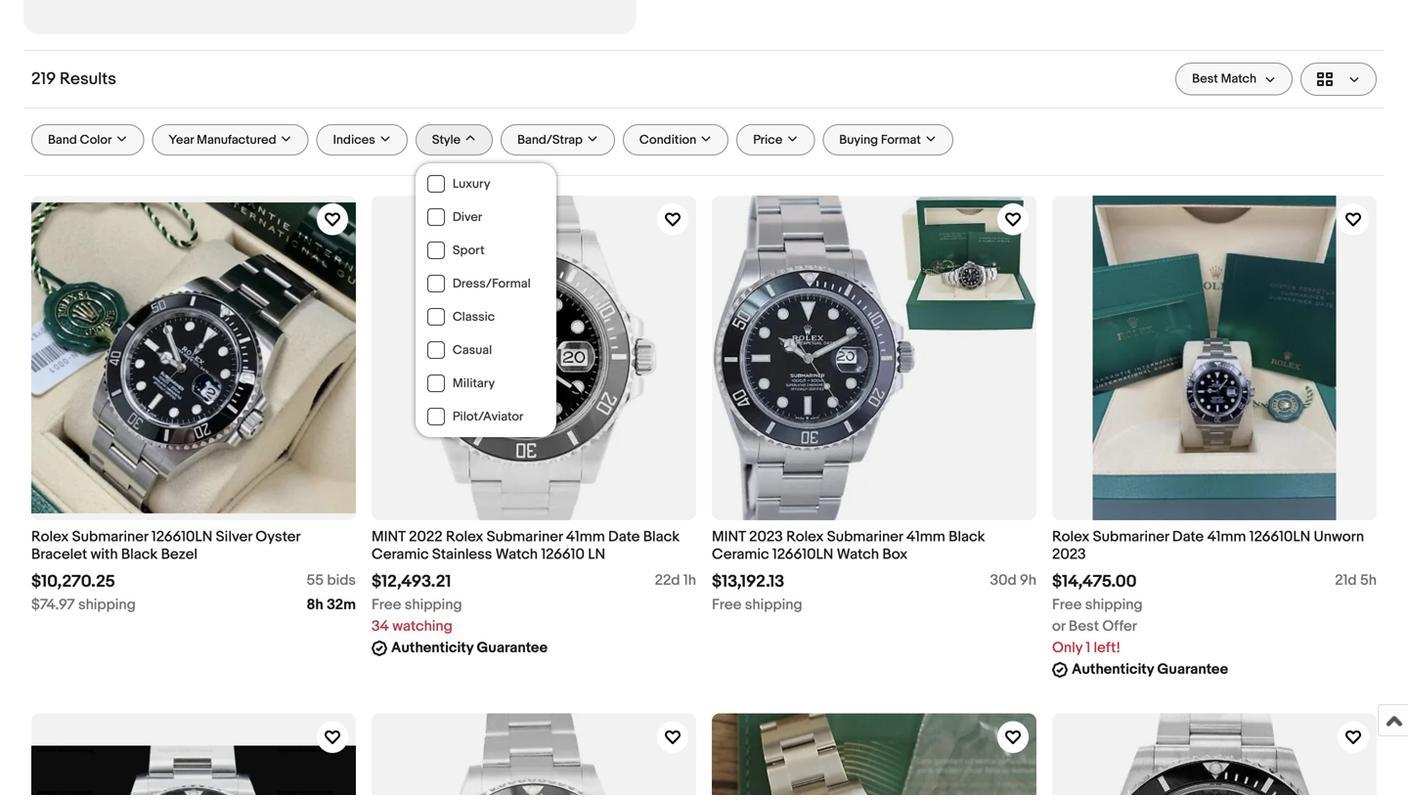 Task type: describe. For each thing, give the bounding box(es) containing it.
left!
[[1094, 639, 1121, 657]]

or
[[1053, 618, 1066, 635]]

black inside mint 2022 rolex submariner 41mm date black ceramic stainless watch 126610 ln
[[643, 528, 680, 546]]

rolex submariner date 41mm 126610ln unworn 2023 image
[[1053, 196, 1377, 520]]

best match
[[1193, 71, 1257, 87]]

rolex inside mint 2022 rolex submariner 41mm date black ceramic stainless watch 126610 ln
[[446, 528, 484, 546]]

rolex submariner 126610ln silver oyster bracelet with black bezel
[[31, 528, 300, 564]]

rolex inside mint 2023 rolex submariner 41mm black ceramic 126610ln watch box
[[787, 528, 824, 546]]

box
[[883, 546, 908, 564]]

shipping for $14,475.00
[[1086, 596, 1143, 614]]

watch inside mint 2023 rolex submariner 41mm black ceramic 126610ln watch box
[[837, 546, 879, 564]]

bezel
[[161, 546, 198, 564]]

dress/formal link
[[416, 267, 556, 300]]

best match button
[[1176, 63, 1293, 95]]

guarantee inside $14,475.00 free shipping or best offer only 1 left! authenticity guarantee
[[1158, 661, 1229, 678]]

$12,493.21
[[372, 572, 451, 592]]

submariner inside mint 2022 rolex submariner 41mm date black ceramic stainless watch 126610 ln
[[487, 528, 563, 546]]

ceramic inside mint 2022 rolex submariner 41mm date black ceramic stainless watch 126610 ln
[[372, 546, 429, 564]]

oyster
[[256, 528, 300, 546]]

date inside rolex submariner date 41mm 126610ln unworn 2023
[[1173, 528, 1204, 546]]

luxury link
[[416, 167, 556, 201]]

219
[[31, 69, 56, 90]]

$10,270.25
[[31, 572, 115, 592]]

126610ln inside mint 2023 rolex submariner 41mm black ceramic 126610ln watch box
[[773, 546, 834, 564]]

submariner inside mint 2023 rolex submariner 41mm black ceramic 126610ln watch box
[[827, 528, 904, 546]]

rolex submariner 126610ln silver oyster bracelet with black bezel link
[[31, 528, 356, 564]]

9h
[[1020, 572, 1037, 589]]

pilot/aviator
[[453, 409, 524, 424]]

mint 2022 rolex submariner 41mm date black ceramic stainless watch 126610 ln link
[[372, 528, 697, 564]]

2023 inside rolex submariner date 41mm 126610ln unworn 2023
[[1053, 546, 1086, 564]]

free for $14,475.00
[[1053, 596, 1082, 614]]

classic
[[453, 309, 495, 325]]

ln
[[588, 546, 606, 564]]

silver
[[216, 528, 252, 546]]

$12,493.21 free shipping 34 watching authenticity guarantee
[[372, 572, 548, 657]]

with
[[91, 546, 118, 564]]

results
[[60, 69, 116, 90]]

submariner inside the rolex submariner 126610ln silver oyster bracelet with black bezel
[[72, 528, 148, 546]]

black inside mint 2023 rolex submariner 41mm black ceramic 126610ln watch box
[[949, 528, 986, 546]]

dress/formal
[[453, 276, 531, 291]]

2022
[[409, 528, 443, 546]]

41mm for $12,493.21
[[566, 528, 605, 546]]

41mm for $13,192.13
[[907, 528, 946, 546]]

34
[[372, 618, 389, 635]]

8h
[[307, 596, 324, 614]]

guarantee inside $12,493.21 free shipping 34 watching authenticity guarantee
[[477, 639, 548, 657]]

mint for $12,493.21
[[372, 528, 406, 546]]

diver
[[453, 210, 483, 225]]

$14,475.00 free shipping or best offer only 1 left! authenticity guarantee
[[1053, 572, 1229, 678]]

rolex submariner 126610ln silver oyster bracelet with black bezel image
[[31, 196, 356, 520]]

bids
[[327, 572, 356, 589]]

view: gallery view image
[[1318, 71, 1361, 87]]



Task type: locate. For each thing, give the bounding box(es) containing it.
stainless
[[432, 546, 492, 564]]

rolex inside the rolex submariner 126610ln silver oyster bracelet with black bezel
[[31, 528, 69, 546]]

rolex up $13,192.13 free shipping
[[787, 528, 824, 546]]

rolex
[[31, 528, 69, 546], [446, 528, 484, 546], [787, 528, 824, 546], [1053, 528, 1090, 546]]

0 vertical spatial guarantee
[[477, 639, 548, 657]]

2 horizontal spatial 41mm
[[1208, 528, 1247, 546]]

3 free from the left
[[1053, 596, 1082, 614]]

0 horizontal spatial free
[[372, 596, 401, 614]]

1 horizontal spatial 126610ln
[[773, 546, 834, 564]]

free down $13,192.13
[[712, 596, 742, 614]]

mint up $13,192.13
[[712, 528, 746, 546]]

black
[[643, 528, 680, 546], [949, 528, 986, 546], [121, 546, 158, 564]]

best inside best match dropdown button
[[1193, 71, 1219, 87]]

1 shipping from the left
[[78, 596, 136, 614]]

rolex inside rolex submariner date 41mm 126610ln unworn 2023
[[1053, 528, 1090, 546]]

1 horizontal spatial 41mm
[[907, 528, 946, 546]]

0 horizontal spatial mint
[[372, 528, 406, 546]]

41mm inside mint 2023 rolex submariner 41mm black ceramic 126610ln watch box
[[907, 528, 946, 546]]

3 shipping from the left
[[745, 596, 803, 614]]

watch inside mint 2022 rolex submariner 41mm date black ceramic stainless watch 126610 ln
[[496, 546, 538, 564]]

submariner up $14,475.00
[[1093, 528, 1170, 546]]

shipping down $13,192.13
[[745, 596, 803, 614]]

free
[[372, 596, 401, 614], [712, 596, 742, 614], [1053, 596, 1082, 614]]

mint 2023 rolex submariner 41mm black ceramic 126610ln watch box
[[712, 528, 986, 564]]

authenticity down 'watching'
[[391, 639, 474, 657]]

submariner up 'with'
[[72, 528, 148, 546]]

luxury
[[453, 176, 491, 191]]

1 horizontal spatial free
[[712, 596, 742, 614]]

22d 1h
[[655, 572, 697, 589]]

1 vertical spatial best
[[1069, 618, 1100, 635]]

3 submariner from the left
[[827, 528, 904, 546]]

41mm inside mint 2022 rolex submariner 41mm date black ceramic stainless watch 126610 ln
[[566, 528, 605, 546]]

5h
[[1361, 572, 1377, 589]]

shipping down $10,270.25
[[78, 596, 136, 614]]

$14,475.00
[[1053, 572, 1137, 592]]

mint inside mint 2022 rolex submariner 41mm date black ceramic stainless watch 126610 ln
[[372, 528, 406, 546]]

free for $12,493.21
[[372, 596, 401, 614]]

1 watch from the left
[[496, 546, 538, 564]]

$13,192.13
[[712, 572, 785, 592]]

watch left box
[[837, 546, 879, 564]]

$13,192.13 free shipping
[[712, 572, 803, 614]]

date
[[609, 528, 640, 546], [1173, 528, 1204, 546]]

authenticity down left!
[[1072, 661, 1155, 678]]

2023 inside mint 2023 rolex submariner 41mm black ceramic 126610ln watch box
[[749, 528, 783, 546]]

1 ceramic from the left
[[372, 546, 429, 564]]

casual
[[453, 343, 492, 358]]

1 horizontal spatial best
[[1193, 71, 1219, 87]]

shipping up offer
[[1086, 596, 1143, 614]]

2 watch from the left
[[837, 546, 879, 564]]

shipping inside $12,493.21 free shipping 34 watching authenticity guarantee
[[405, 596, 462, 614]]

classic link
[[416, 300, 556, 334]]

0 horizontal spatial guarantee
[[477, 639, 548, 657]]

0 horizontal spatial 41mm
[[566, 528, 605, 546]]

shipping for $13,192.13
[[745, 596, 803, 614]]

126610ln inside the rolex submariner 126610ln silver oyster bracelet with black bezel
[[151, 528, 213, 546]]

1 horizontal spatial black
[[643, 528, 680, 546]]

2 ceramic from the left
[[712, 546, 769, 564]]

30d
[[990, 572, 1017, 589]]

mint 2023 rolex submariner 41mm black ceramic 126610ln watch box link
[[712, 528, 1037, 564]]

authenticity
[[391, 639, 474, 657], [1072, 661, 1155, 678]]

219 results
[[31, 69, 116, 90]]

55
[[307, 572, 324, 589]]

sport
[[453, 243, 485, 258]]

1 date from the left
[[609, 528, 640, 546]]

3 rolex from the left
[[787, 528, 824, 546]]

casual link
[[416, 334, 556, 367]]

only
[[1053, 639, 1083, 657]]

free inside $14,475.00 free shipping or best offer only 1 left! authenticity guarantee
[[1053, 596, 1082, 614]]

ceramic inside mint 2023 rolex submariner 41mm black ceramic 126610ln watch box
[[712, 546, 769, 564]]

4 submariner from the left
[[1093, 528, 1170, 546]]

watching
[[393, 618, 453, 635]]

military
[[453, 376, 495, 391]]

21d 5h
[[1336, 572, 1377, 589]]

best left match
[[1193, 71, 1219, 87]]

1 horizontal spatial mint
[[712, 528, 746, 546]]

unworn
[[1314, 528, 1365, 546]]

shipping up 'watching'
[[405, 596, 462, 614]]

2023 up $13,192.13
[[749, 528, 783, 546]]

submariner up 126610
[[487, 528, 563, 546]]

pilot/aviator link
[[416, 400, 556, 433]]

2 submariner from the left
[[487, 528, 563, 546]]

2 date from the left
[[1173, 528, 1204, 546]]

ceramic
[[372, 546, 429, 564], [712, 546, 769, 564]]

1 mint from the left
[[372, 528, 406, 546]]

free inside $12,493.21 free shipping 34 watching authenticity guarantee
[[372, 596, 401, 614]]

rolex up the bracelet at left bottom
[[31, 528, 69, 546]]

mint
[[372, 528, 406, 546], [712, 528, 746, 546]]

offer
[[1103, 618, 1138, 635]]

guarantee
[[477, 639, 548, 657], [1158, 661, 1229, 678]]

2 free from the left
[[712, 596, 742, 614]]

126610ln inside rolex submariner date 41mm 126610ln unworn 2023
[[1250, 528, 1311, 546]]

1 vertical spatial authenticity
[[1072, 661, 1155, 678]]

shipping inside $13,192.13 free shipping
[[745, 596, 803, 614]]

2 horizontal spatial 126610ln
[[1250, 528, 1311, 546]]

mint 2022 rolex submariner 41mm date black ceramic stainless watch 126610 ln
[[372, 528, 680, 564]]

shipping inside $10,270.25 $74.97 shipping
[[78, 596, 136, 614]]

free for $13,192.13
[[712, 596, 742, 614]]

free up the or
[[1053, 596, 1082, 614]]

military link
[[416, 367, 556, 400]]

0 vertical spatial best
[[1193, 71, 1219, 87]]

$10,270.25 $74.97 shipping
[[31, 572, 136, 614]]

2 rolex from the left
[[446, 528, 484, 546]]

1 vertical spatial guarantee
[[1158, 661, 1229, 678]]

126610ln up the bezel
[[151, 528, 213, 546]]

1 horizontal spatial authenticity
[[1072, 661, 1155, 678]]

sport link
[[416, 234, 556, 267]]

free up 34
[[372, 596, 401, 614]]

32m
[[327, 596, 356, 614]]

best inside $14,475.00 free shipping or best offer only 1 left! authenticity guarantee
[[1069, 618, 1100, 635]]

1 horizontal spatial 2023
[[1053, 546, 1086, 564]]

2023 up $14,475.00
[[1053, 546, 1086, 564]]

shipping inside $14,475.00 free shipping or best offer only 1 left! authenticity guarantee
[[1086, 596, 1143, 614]]

mint inside mint 2023 rolex submariner 41mm black ceramic 126610ln watch box
[[712, 528, 746, 546]]

0 horizontal spatial 2023
[[749, 528, 783, 546]]

1 horizontal spatial watch
[[837, 546, 879, 564]]

rolex submariner date 41mm 126610ln unworn 2023
[[1053, 528, 1365, 564]]

1 rolex from the left
[[31, 528, 69, 546]]

mint left 2022
[[372, 528, 406, 546]]

bracelet
[[31, 546, 87, 564]]

21d
[[1336, 572, 1357, 589]]

1 horizontal spatial guarantee
[[1158, 661, 1229, 678]]

1h
[[684, 572, 697, 589]]

2023
[[749, 528, 783, 546], [1053, 546, 1086, 564]]

rolex up $14,475.00
[[1053, 528, 1090, 546]]

authenticity inside $14,475.00 free shipping or best offer only 1 left! authenticity guarantee
[[1072, 661, 1155, 678]]

0 horizontal spatial authenticity
[[391, 639, 474, 657]]

126610ln left the unworn
[[1250, 528, 1311, 546]]

126610ln up $13,192.13 free shipping
[[773, 546, 834, 564]]

30d 9h
[[990, 572, 1037, 589]]

authenticity inside $12,493.21 free shipping 34 watching authenticity guarantee
[[391, 639, 474, 657]]

1
[[1086, 639, 1091, 657]]

diver link
[[416, 201, 556, 234]]

shipping
[[78, 596, 136, 614], [405, 596, 462, 614], [745, 596, 803, 614], [1086, 596, 1143, 614]]

126610
[[541, 546, 585, 564]]

free inside $13,192.13 free shipping
[[712, 596, 742, 614]]

2 shipping from the left
[[405, 596, 462, 614]]

4 rolex from the left
[[1053, 528, 1090, 546]]

rolex up stainless
[[446, 528, 484, 546]]

shipping for $10,270.25
[[78, 596, 136, 614]]

best up 1 at the right bottom of page
[[1069, 618, 1100, 635]]

0 horizontal spatial black
[[121, 546, 158, 564]]

2 horizontal spatial free
[[1053, 596, 1082, 614]]

0 horizontal spatial date
[[609, 528, 640, 546]]

1 horizontal spatial ceramic
[[712, 546, 769, 564]]

ceramic up $12,493.21
[[372, 546, 429, 564]]

3 41mm from the left
[[1208, 528, 1247, 546]]

0 horizontal spatial watch
[[496, 546, 538, 564]]

ceramic up $13,192.13
[[712, 546, 769, 564]]

mint 2023 rolex submariner 41mm black ceramic 126610ln watch box image
[[712, 196, 1037, 520]]

$74.97
[[31, 596, 75, 614]]

best
[[1193, 71, 1219, 87], [1069, 618, 1100, 635]]

watch left 126610
[[496, 546, 538, 564]]

126610ln
[[151, 528, 213, 546], [1250, 528, 1311, 546], [773, 546, 834, 564]]

submariner up box
[[827, 528, 904, 546]]

1 horizontal spatial date
[[1173, 528, 1204, 546]]

mint 2022 rolex submariner 41mm date black ceramic stainless watch 126610 ln image
[[372, 196, 697, 520]]

mint for $13,192.13
[[712, 528, 746, 546]]

submariner
[[72, 528, 148, 546], [487, 528, 563, 546], [827, 528, 904, 546], [1093, 528, 1170, 546]]

shipping for $12,493.21
[[405, 596, 462, 614]]

2 horizontal spatial black
[[949, 528, 986, 546]]

0 vertical spatial authenticity
[[391, 639, 474, 657]]

match
[[1222, 71, 1257, 87]]

22d
[[655, 572, 680, 589]]

1 41mm from the left
[[566, 528, 605, 546]]

1 free from the left
[[372, 596, 401, 614]]

submariner inside rolex submariner date 41mm 126610ln unworn 2023
[[1093, 528, 1170, 546]]

black inside the rolex submariner 126610ln silver oyster bracelet with black bezel
[[121, 546, 158, 564]]

rolex submariner 126610ln image
[[134, 0, 526, 34]]

1 submariner from the left
[[72, 528, 148, 546]]

2 mint from the left
[[712, 528, 746, 546]]

0 horizontal spatial ceramic
[[372, 546, 429, 564]]

date inside mint 2022 rolex submariner 41mm date black ceramic stainless watch 126610 ln
[[609, 528, 640, 546]]

55 bids 8h 32m
[[307, 572, 356, 614]]

41mm
[[566, 528, 605, 546], [907, 528, 946, 546], [1208, 528, 1247, 546]]

4 shipping from the left
[[1086, 596, 1143, 614]]

rolex submariner date 41mm 126610ln unworn 2023 link
[[1053, 528, 1377, 564]]

0 horizontal spatial 126610ln
[[151, 528, 213, 546]]

watch
[[496, 546, 538, 564], [837, 546, 879, 564]]

41mm inside rolex submariner date 41mm 126610ln unworn 2023
[[1208, 528, 1247, 546]]

0 horizontal spatial best
[[1069, 618, 1100, 635]]

2 41mm from the left
[[907, 528, 946, 546]]



Task type: vqa. For each thing, say whether or not it's contained in the screenshot.
'34'
yes



